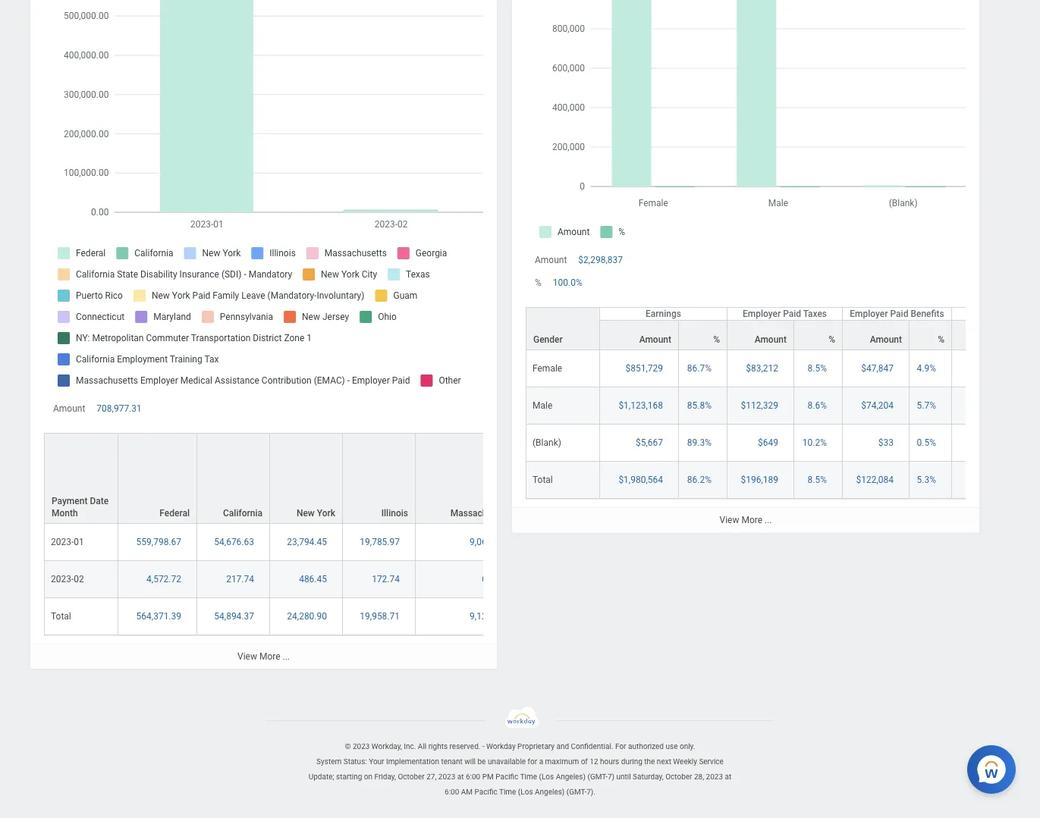 Task type: describe. For each thing, give the bounding box(es) containing it.
2 horizontal spatial 2023
[[706, 773, 723, 782]]

view more ... link for $649
[[512, 508, 980, 533]]

100.0% button
[[553, 277, 585, 289]]

row containing (blank)
[[526, 425, 1040, 462]]

$33
[[878, 438, 894, 449]]

10.2%
[[803, 438, 827, 449]]

0 horizontal spatial (gmt-
[[567, 788, 587, 797]]

19,785.97
[[360, 537, 400, 548]]

inc.
[[404, 743, 416, 751]]

5.3% button
[[917, 475, 939, 487]]

pm
[[482, 773, 494, 782]]

service
[[699, 758, 724, 766]]

illinois column header
[[343, 433, 416, 525]]

amount image for 5.7%
[[958, 400, 1024, 412]]

amount for 3rd amount column header from right
[[639, 335, 671, 346]]

be
[[478, 758, 486, 766]]

$122,084
[[856, 475, 894, 486]]

4,572.72
[[146, 575, 181, 585]]

employer for employer paid benefits
[[850, 309, 888, 320]]

1 horizontal spatial (los
[[539, 773, 554, 782]]

tenant
[[441, 758, 463, 766]]

view for 89.3%
[[720, 515, 739, 526]]

19,958.71 button
[[360, 611, 402, 623]]

$196,189
[[741, 475, 778, 486]]

amount image for 0.5%
[[958, 437, 1024, 450]]

new york column header
[[270, 433, 343, 525]]

illinois
[[381, 509, 408, 519]]

row containing female
[[526, 351, 1040, 388]]

% for 2nd % column header from the right
[[829, 335, 835, 346]]

2023-02
[[51, 575, 84, 585]]

2023-02 element
[[51, 572, 84, 585]]

taxes
[[803, 309, 827, 320]]

view more ... for $649
[[720, 515, 772, 526]]

california column header
[[197, 433, 270, 525]]

217.74 button
[[226, 574, 256, 586]]

(blank) element
[[533, 435, 561, 449]]

federal
[[160, 509, 190, 519]]

california
[[223, 509, 263, 519]]

date
[[90, 496, 109, 507]]

02
[[74, 575, 84, 585]]

100.0%
[[553, 278, 582, 289]]

8.5% button for $196,189
[[808, 475, 829, 487]]

row containing 2023-02
[[44, 562, 1040, 599]]

authorized
[[628, 743, 664, 751]]

male
[[533, 401, 553, 412]]

unavailable
[[488, 758, 526, 766]]

7)
[[608, 773, 615, 782]]

view more ... for 24,280.90
[[237, 652, 290, 663]]

86.7%
[[687, 364, 712, 374]]

payroll totals and percentages element
[[512, 0, 1040, 533]]

massachusetts button
[[416, 434, 520, 524]]

amount image for 4.9%
[[958, 363, 1024, 375]]

4.9%
[[917, 364, 936, 374]]

8.5% for $196,189
[[808, 475, 827, 486]]

footer containing © 2023 workday, inc. all rights reserved. - workday proprietary and confidential. for authorized use only. system status: your implementation tenant will be unavailable for a maximum of 12 hours during the next weekly service update; starting on friday, october 27, 2023 at 6:00 pm pacific time (los angeles) (gmt-7) until saturday, october 28, 2023 at 6:00 am pacific time (los angeles) (gmt-7).
[[0, 707, 1040, 801]]

0 horizontal spatial (los
[[518, 788, 533, 797]]

4.9% button
[[917, 363, 939, 375]]

0 horizontal spatial 6:00
[[445, 788, 459, 797]]

amount for third amount column header from the left
[[870, 335, 902, 346]]

1 horizontal spatial 2023
[[438, 773, 455, 782]]

massachusetts
[[450, 509, 513, 519]]

rights
[[428, 743, 448, 751]]

0.5% button
[[917, 437, 939, 450]]

employer paid taxes button
[[728, 308, 842, 321]]

8.5% button for $83,212
[[808, 363, 829, 375]]

1 vertical spatial angeles)
[[535, 788, 565, 797]]

% left 100.0%
[[535, 278, 542, 289]]

$33 button
[[878, 437, 896, 450]]

4,572.72 button
[[146, 574, 184, 586]]

payment date month column header
[[44, 433, 118, 525]]

amount inside payroll taxes by month element
[[53, 404, 85, 414]]

5.7%
[[917, 401, 936, 412]]

until
[[616, 773, 631, 782]]

row containing earnings
[[526, 308, 1040, 352]]

next
[[657, 758, 671, 766]]

% for third % column header from the right
[[713, 335, 720, 346]]

benefits
[[911, 309, 944, 320]]

employer for employer paid taxes
[[743, 309, 781, 320]]

$1,123,168 button
[[619, 400, 665, 412]]

all
[[418, 743, 427, 751]]

3 amount column header from the left
[[843, 308, 910, 352]]

month
[[52, 509, 78, 519]]

$649
[[758, 438, 778, 449]]

$851,729 button
[[626, 363, 665, 375]]

total for $1,980,564
[[533, 475, 553, 486]]

0 vertical spatial angeles)
[[556, 773, 586, 782]]

8.6%
[[808, 401, 827, 412]]

$5,667
[[636, 438, 663, 449]]

paid for taxes
[[783, 309, 801, 320]]

payroll taxes by month element
[[30, 0, 1040, 669]]

total for 564,371.39
[[51, 612, 71, 622]]

earnings button
[[600, 308, 727, 321]]

01
[[74, 537, 84, 548]]

update;
[[309, 773, 334, 782]]

2 amount column header from the left
[[728, 308, 794, 352]]

2023-01 element
[[51, 534, 84, 548]]

$1,980,564
[[619, 475, 663, 486]]

9,126.86 button
[[470, 611, 507, 623]]

saturday,
[[633, 773, 664, 782]]

row containing male
[[526, 388, 1040, 425]]

payment date month button
[[45, 434, 118, 524]]

$122,084 button
[[856, 475, 896, 487]]

new york
[[297, 509, 335, 519]]

new
[[297, 509, 315, 519]]

implementation
[[386, 758, 439, 766]]

86.2%
[[687, 475, 712, 486]]

23,794.45
[[287, 537, 327, 548]]

male element
[[533, 398, 553, 412]]

only.
[[680, 743, 695, 751]]

of
[[581, 758, 588, 766]]

86.2% button
[[687, 475, 714, 487]]

1 amount column header from the left
[[600, 308, 679, 352]]

2023- for 01
[[51, 537, 74, 548]]

% button for third % column header from the right
[[679, 321, 727, 350]]

© 2023 workday, inc. all rights reserved. - workday proprietary and confidential. for authorized use only. system status: your implementation tenant will be unavailable for a maximum of 12 hours during the next weekly service update; starting on friday, october 27, 2023 at 6:00 pm pacific time (los angeles) (gmt-7) until saturday, october 28, 2023 at 6:00 am pacific time (los angeles) (gmt-7).
[[309, 743, 732, 797]]

54,894.37
[[214, 612, 254, 622]]

7).
[[587, 788, 596, 797]]

workday
[[486, 743, 516, 751]]

female
[[533, 364, 562, 374]]

proprietary
[[518, 743, 555, 751]]

0 vertical spatial pacific
[[496, 773, 518, 782]]

amount image for 5.3%
[[958, 475, 1024, 487]]

row containing 2023-01
[[44, 524, 1040, 562]]

and
[[557, 743, 569, 751]]

row containing payment date month
[[44, 433, 1040, 525]]

23,794.45 button
[[287, 537, 329, 549]]

559,798.67
[[136, 537, 181, 548]]



Task type: vqa. For each thing, say whether or not it's contained in the screenshot.


Task type: locate. For each thing, give the bounding box(es) containing it.
2 % button from the left
[[794, 321, 842, 350]]

1 october from the left
[[398, 773, 425, 782]]

employer paid benefits
[[850, 309, 944, 320]]

view more ... link
[[512, 508, 980, 533], [30, 644, 497, 669]]

amount image
[[958, 363, 1024, 375], [958, 400, 1024, 412], [958, 437, 1024, 450], [958, 475, 1024, 487]]

1 amount image from the top
[[958, 363, 1024, 375]]

amount image right 5.3% button
[[958, 475, 1024, 487]]

view more ... link inside payroll taxes by month element
[[30, 644, 497, 669]]

8.5% for $83,212
[[808, 364, 827, 374]]

24,280.90 button
[[287, 611, 329, 623]]

weekly
[[673, 758, 697, 766]]

view more ... down $196,189
[[720, 515, 772, 526]]

2 horizontal spatial amount column header
[[843, 308, 910, 352]]

559,798.67 button
[[136, 537, 184, 549]]

starting
[[336, 773, 362, 782]]

total
[[533, 475, 553, 486], [51, 612, 71, 622]]

708,977.31
[[97, 404, 142, 414]]

1 horizontal spatial time
[[520, 773, 537, 782]]

% button
[[679, 321, 727, 350], [794, 321, 842, 350], [910, 321, 951, 350]]

1 paid from the left
[[783, 309, 801, 320]]

$2,298,837
[[578, 255, 623, 266]]

gender button
[[527, 308, 599, 350]]

1 horizontal spatial % button
[[794, 321, 842, 350]]

new york button
[[270, 434, 342, 524]]

... down $196,189 button
[[765, 515, 772, 526]]

total element for $1,980,564
[[533, 472, 553, 486]]

3 % column header from the left
[[910, 308, 952, 352]]

1 horizontal spatial ...
[[765, 515, 772, 526]]

amount button down earnings popup button
[[600, 321, 678, 350]]

0 vertical spatial 2023-
[[51, 537, 74, 548]]

0 horizontal spatial view more ...
[[237, 652, 290, 663]]

217.74
[[226, 575, 254, 585]]

0 vertical spatial 6:00
[[466, 773, 480, 782]]

1 vertical spatial 6:00
[[445, 788, 459, 797]]

view inside payroll totals and percentages element
[[720, 515, 739, 526]]

% button up 86.7% button
[[679, 321, 727, 350]]

1 vertical spatial view
[[237, 652, 257, 663]]

1 vertical spatial view more ... link
[[30, 644, 497, 669]]

8.5% inside row
[[808, 364, 827, 374]]

(gmt- down of
[[567, 788, 587, 797]]

54,676.63
[[214, 537, 254, 548]]

1 8.5% from the top
[[808, 364, 827, 374]]

0 horizontal spatial more
[[259, 652, 280, 663]]

1 horizontal spatial employer
[[850, 309, 888, 320]]

employer paid taxes
[[743, 309, 827, 320]]

% down "employer paid taxes" popup button
[[829, 335, 835, 346]]

$74,204 button
[[861, 400, 896, 412]]

reserved.
[[450, 743, 481, 751]]

0 vertical spatial 8.5%
[[808, 364, 827, 374]]

friday,
[[374, 773, 396, 782]]

1 vertical spatial (gmt-
[[567, 788, 587, 797]]

1 vertical spatial ...
[[283, 652, 290, 663]]

$196,189 button
[[741, 475, 781, 487]]

at
[[457, 773, 464, 782], [725, 773, 732, 782]]

1 at from the left
[[457, 773, 464, 782]]

october
[[398, 773, 425, 782], [666, 773, 692, 782]]

19,785.97 button
[[360, 537, 402, 549]]

paid left taxes
[[783, 309, 801, 320]]

(gmt-
[[588, 773, 608, 782], [567, 788, 587, 797]]

8.5% button up the 8.6%
[[808, 363, 829, 375]]

1 amount button from the left
[[600, 321, 678, 350]]

6:00 left am
[[445, 788, 459, 797]]

2023 right ©
[[353, 743, 370, 751]]

% up 86.7% button
[[713, 335, 720, 346]]

8.5% up the 8.6%
[[808, 364, 827, 374]]

0 horizontal spatial amount column header
[[600, 308, 679, 352]]

more inside payroll taxes by month element
[[259, 652, 280, 663]]

total inside payroll totals and percentages element
[[533, 475, 553, 486]]

$851,729
[[626, 364, 663, 374]]

8.5% button
[[808, 363, 829, 375], [808, 475, 829, 487]]

a
[[539, 758, 543, 766]]

486.45
[[299, 575, 327, 585]]

maximum
[[545, 758, 579, 766]]

0 horizontal spatial paid
[[783, 309, 801, 320]]

amount button down employer paid taxes
[[728, 321, 794, 350]]

total element
[[533, 472, 553, 486], [51, 609, 71, 622]]

0 horizontal spatial october
[[398, 773, 425, 782]]

2 horizontal spatial amount button
[[843, 321, 909, 350]]

1 horizontal spatial amount button
[[728, 321, 794, 350]]

2023- for 02
[[51, 575, 74, 585]]

federal button
[[118, 434, 197, 524]]

(gmt- down 12
[[588, 773, 608, 782]]

$1,980,564 button
[[619, 475, 665, 487]]

pacific
[[496, 773, 518, 782], [475, 788, 497, 797]]

0 horizontal spatial view
[[237, 652, 257, 663]]

0 horizontal spatial 2023
[[353, 743, 370, 751]]

0 horizontal spatial % button
[[679, 321, 727, 350]]

$83,212
[[746, 364, 778, 374]]

2023- down 2023-01
[[51, 575, 74, 585]]

2 amount button from the left
[[728, 321, 794, 350]]

9,065.80 button
[[470, 537, 507, 549]]

confidential.
[[571, 743, 613, 751]]

1 % button from the left
[[679, 321, 727, 350]]

0 vertical spatial time
[[520, 773, 537, 782]]

1 vertical spatial time
[[499, 788, 516, 797]]

0 horizontal spatial total
[[51, 612, 71, 622]]

2023- down month
[[51, 537, 74, 548]]

2 amount image from the top
[[958, 400, 1024, 412]]

1 vertical spatial pacific
[[475, 788, 497, 797]]

1 vertical spatial 8.5% button
[[808, 475, 829, 487]]

0 vertical spatial total
[[533, 475, 553, 486]]

0 horizontal spatial at
[[457, 773, 464, 782]]

... inside payroll taxes by month element
[[283, 652, 290, 663]]

... inside payroll totals and percentages element
[[765, 515, 772, 526]]

amount image right 4.9% button
[[958, 363, 1024, 375]]

amount
[[535, 255, 567, 266], [639, 335, 671, 346], [755, 335, 787, 346], [870, 335, 902, 346], [53, 404, 85, 414]]

amount column header
[[600, 308, 679, 352], [728, 308, 794, 352], [843, 308, 910, 352]]

amount left 708,977.31
[[53, 404, 85, 414]]

% button for first % column header from right
[[910, 321, 951, 350]]

% down benefits
[[938, 335, 945, 346]]

1 horizontal spatial more
[[742, 515, 763, 526]]

0 horizontal spatial time
[[499, 788, 516, 797]]

amount down earnings popup button
[[639, 335, 671, 346]]

october down weekly
[[666, 773, 692, 782]]

0 horizontal spatial amount button
[[600, 321, 678, 350]]

8.5% button down 10.2% button
[[808, 475, 829, 487]]

0 vertical spatial total element
[[533, 472, 553, 486]]

amount image right "5.7%" button
[[958, 400, 1024, 412]]

0 horizontal spatial employer
[[743, 309, 781, 320]]

payment
[[52, 496, 88, 507]]

$112,329 button
[[741, 400, 781, 412]]

2 october from the left
[[666, 773, 692, 782]]

1 horizontal spatial view more ...
[[720, 515, 772, 526]]

angeles) down a
[[535, 788, 565, 797]]

2 employer from the left
[[850, 309, 888, 320]]

more inside payroll totals and percentages element
[[742, 515, 763, 526]]

3 amount button from the left
[[843, 321, 909, 350]]

0 horizontal spatial total element
[[51, 609, 71, 622]]

... for 24,280.90
[[283, 652, 290, 663]]

0 horizontal spatial % column header
[[679, 308, 728, 352]]

total inside payroll taxes by month element
[[51, 612, 71, 622]]

amount for 2nd amount column header
[[755, 335, 787, 346]]

0 vertical spatial more
[[742, 515, 763, 526]]

female element
[[533, 361, 562, 374]]

2 8.5% button from the top
[[808, 475, 829, 487]]

89.3%
[[687, 438, 712, 449]]

california button
[[197, 434, 269, 524]]

amount column header up $47,847 at the right
[[843, 308, 910, 352]]

% column header
[[679, 308, 728, 352], [794, 308, 843, 352], [910, 308, 952, 352]]

1 horizontal spatial view
[[720, 515, 739, 526]]

october down implementation
[[398, 773, 425, 782]]

1 vertical spatial total element
[[51, 609, 71, 622]]

more
[[742, 515, 763, 526], [259, 652, 280, 663]]

0 horizontal spatial ...
[[283, 652, 290, 663]]

hours
[[600, 758, 619, 766]]

employer right taxes
[[850, 309, 888, 320]]

view for 54,894.37
[[237, 652, 257, 663]]

total element down the 2023-02
[[51, 609, 71, 622]]

0 vertical spatial (gmt-
[[588, 773, 608, 782]]

at up am
[[457, 773, 464, 782]]

1 vertical spatial more
[[259, 652, 280, 663]]

564,371.39 button
[[136, 611, 184, 623]]

employer paid benefits button
[[843, 308, 951, 321]]

1 horizontal spatial amount column header
[[728, 308, 794, 352]]

1 2023- from the top
[[51, 537, 74, 548]]

york
[[317, 509, 335, 519]]

% button down taxes
[[794, 321, 842, 350]]

amount column header up $83,212 at the right
[[728, 308, 794, 352]]

8.6% button
[[808, 400, 829, 412]]

3 % button from the left
[[910, 321, 951, 350]]

employer
[[743, 309, 781, 320], [850, 309, 888, 320]]

employer left taxes
[[743, 309, 781, 320]]

1 horizontal spatial (gmt-
[[588, 773, 608, 782]]

(los down for
[[518, 788, 533, 797]]

amount column header up $851,729
[[600, 308, 679, 352]]

1 horizontal spatial october
[[666, 773, 692, 782]]

1 horizontal spatial 6:00
[[466, 773, 480, 782]]

am
[[461, 788, 473, 797]]

1 horizontal spatial at
[[725, 773, 732, 782]]

28,
[[694, 773, 704, 782]]

10.2% button
[[803, 437, 829, 450]]

view more ... inside payroll taxes by month element
[[237, 652, 290, 663]]

1 vertical spatial 2023-
[[51, 575, 74, 585]]

1 horizontal spatial total element
[[533, 472, 553, 486]]

illinois button
[[343, 434, 415, 524]]

1 % column header from the left
[[679, 308, 728, 352]]

0 vertical spatial (los
[[539, 773, 554, 782]]

2 horizontal spatial % button
[[910, 321, 951, 350]]

amount image right 0.5% button
[[958, 437, 1024, 450]]

view inside payroll taxes by month element
[[237, 652, 257, 663]]

footer
[[0, 707, 1040, 801]]

view more ... inside payroll totals and percentages element
[[720, 515, 772, 526]]

view more ...
[[720, 515, 772, 526], [237, 652, 290, 663]]

system
[[316, 758, 342, 766]]

61.06
[[482, 575, 505, 585]]

$47,847
[[861, 364, 894, 374]]

view more ... down 54,894.37 button
[[237, 652, 290, 663]]

for
[[615, 743, 626, 751]]

©
[[345, 743, 351, 751]]

6:00 left "pm" at left bottom
[[466, 773, 480, 782]]

view more ... link down 54,894.37 button
[[30, 644, 497, 669]]

total element for 564,371.39
[[51, 609, 71, 622]]

2023 right 28,
[[706, 773, 723, 782]]

9,126.86
[[470, 612, 505, 622]]

amount up 100.0%
[[535, 255, 567, 266]]

view more ... link inside payroll totals and percentages element
[[512, 508, 980, 533]]

$2,298,837 button
[[578, 254, 625, 266]]

$1,123,168
[[619, 401, 663, 412]]

708,977.31 button
[[97, 403, 144, 415]]

$5,667 button
[[636, 437, 665, 450]]

at right 28,
[[725, 773, 732, 782]]

time down for
[[520, 773, 537, 782]]

more for $649
[[742, 515, 763, 526]]

paid for benefits
[[890, 309, 909, 320]]

1 horizontal spatial view more ... link
[[512, 508, 980, 533]]

19,958.71
[[360, 612, 400, 622]]

1 vertical spatial 8.5%
[[808, 475, 827, 486]]

% button down benefits
[[910, 321, 951, 350]]

3 amount image from the top
[[958, 437, 1024, 450]]

2023
[[353, 743, 370, 751], [438, 773, 455, 782], [706, 773, 723, 782]]

2 at from the left
[[725, 773, 732, 782]]

486.45 button
[[299, 574, 329, 586]]

4 amount image from the top
[[958, 475, 1024, 487]]

0 horizontal spatial view more ... link
[[30, 644, 497, 669]]

1 horizontal spatial paid
[[890, 309, 909, 320]]

1 horizontal spatial % column header
[[794, 308, 843, 352]]

time down unavailable
[[499, 788, 516, 797]]

view more ... link for 24,280.90
[[30, 644, 497, 669]]

1 vertical spatial (los
[[518, 788, 533, 797]]

% button for 2nd % column header from the right
[[794, 321, 842, 350]]

24,280.90
[[287, 612, 327, 622]]

1 horizontal spatial total
[[533, 475, 553, 486]]

row containing amount
[[526, 308, 1040, 352]]

paid left benefits
[[890, 309, 909, 320]]

time
[[520, 773, 537, 782], [499, 788, 516, 797]]

9,065.80
[[470, 537, 505, 548]]

2 paid from the left
[[890, 309, 909, 320]]

564,371.39
[[136, 612, 181, 622]]

... for $649
[[765, 515, 772, 526]]

0 vertical spatial view more ... link
[[512, 508, 980, 533]]

85.8% button
[[687, 400, 714, 412]]

total element down (blank)
[[533, 472, 553, 486]]

more for 24,280.90
[[259, 652, 280, 663]]

0 vertical spatial view
[[720, 515, 739, 526]]

pacific down "pm" at left bottom
[[475, 788, 497, 797]]

2 % column header from the left
[[794, 308, 843, 352]]

% for first % column header from right
[[938, 335, 945, 346]]

8.5% down 10.2% button
[[808, 475, 827, 486]]

total down (blank)
[[533, 475, 553, 486]]

6:00
[[466, 773, 480, 782], [445, 788, 459, 797]]

0 vertical spatial ...
[[765, 515, 772, 526]]

total down the 2023-02
[[51, 612, 71, 622]]

view
[[720, 515, 739, 526], [237, 652, 257, 663]]

federal column header
[[118, 433, 197, 525]]

amount button down 'employer paid benefits'
[[843, 321, 909, 350]]

gender
[[533, 335, 563, 346]]

during
[[621, 758, 643, 766]]

$83,212 button
[[746, 363, 781, 375]]

2023 right '27,'
[[438, 773, 455, 782]]

12
[[590, 758, 598, 766]]

view more ... link down $196,189
[[512, 508, 980, 533]]

row
[[526, 308, 1040, 352], [526, 308, 1040, 352], [526, 351, 1040, 388], [526, 388, 1040, 425], [526, 425, 1040, 462], [44, 433, 1040, 525], [526, 462, 1040, 500], [44, 524, 1040, 562], [44, 562, 1040, 599], [44, 599, 1040, 636]]

1 employer from the left
[[743, 309, 781, 320]]

... down 24,280.90
[[283, 652, 290, 663]]

0 vertical spatial view more ...
[[720, 515, 772, 526]]

angeles) down maximum
[[556, 773, 586, 782]]

2 8.5% from the top
[[808, 475, 827, 486]]

2023-
[[51, 537, 74, 548], [51, 575, 74, 585]]

0 vertical spatial 8.5% button
[[808, 363, 829, 375]]

1 vertical spatial total
[[51, 612, 71, 622]]

2 horizontal spatial % column header
[[910, 308, 952, 352]]

(los down a
[[539, 773, 554, 782]]

1 8.5% button from the top
[[808, 363, 829, 375]]

$47,847 button
[[861, 363, 896, 375]]

amount down 'employer paid benefits'
[[870, 335, 902, 346]]

1 vertical spatial view more ...
[[237, 652, 290, 663]]

gender column header
[[526, 308, 600, 352]]

2 2023- from the top
[[51, 575, 74, 585]]

pacific down unavailable
[[496, 773, 518, 782]]

amount down employer paid taxes
[[755, 335, 787, 346]]



